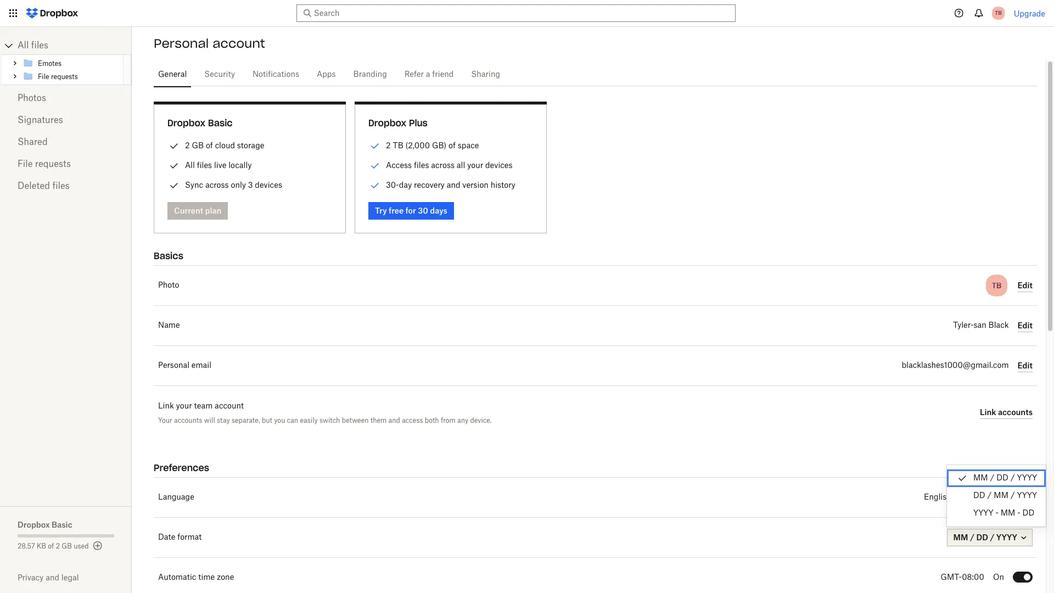 Task type: describe. For each thing, give the bounding box(es) containing it.
signatures link
[[18, 109, 114, 131]]

privacy and legal link
[[18, 573, 132, 582]]

photos link
[[18, 87, 114, 109]]

tyler-san black
[[953, 322, 1009, 330]]

file requests link
[[18, 153, 114, 175]]

date format
[[158, 534, 202, 542]]

language
[[158, 494, 194, 501]]

dropbox logo - go to the homepage image
[[22, 4, 82, 22]]

(2,000
[[406, 141, 430, 150]]

sharing tab
[[467, 62, 505, 88]]

yyyy for mm / dd / yyyy
[[1018, 475, 1038, 482]]

device.
[[470, 416, 492, 425]]

2 tb (2,000 gb) of space
[[386, 141, 479, 150]]

0 horizontal spatial gb
[[62, 543, 72, 550]]

30-
[[386, 180, 399, 189]]

deleted
[[18, 182, 50, 191]]

notifications
[[253, 71, 299, 79]]

access
[[402, 416, 423, 425]]

easily
[[300, 416, 318, 425]]

english (united states)
[[924, 494, 1009, 501]]

your
[[158, 416, 172, 425]]

dd inside radio item
[[997, 475, 1009, 482]]

/ up "dd / mm / yyyy" at the bottom of the page
[[1011, 475, 1015, 482]]

only
[[231, 180, 246, 189]]

upgrade
[[1014, 9, 1046, 18]]

yyyy for dd / mm / yyyy
[[1018, 492, 1038, 500]]

all files link
[[18, 37, 132, 54]]

/ down mm / dd / yyyy radio item
[[988, 492, 992, 500]]

all for all files live locally
[[185, 160, 195, 170]]

basics
[[154, 250, 183, 261]]

automatic
[[158, 574, 196, 582]]

name
[[158, 322, 180, 330]]

dropbox for 2 tb (2,000 gb) of space
[[369, 118, 407, 129]]

gmt-08:00
[[941, 574, 985, 582]]

from
[[441, 416, 456, 425]]

0 vertical spatial basic
[[208, 118, 233, 129]]

day
[[399, 180, 412, 189]]

personal account
[[154, 36, 265, 51]]

0 vertical spatial gb
[[192, 141, 204, 150]]

separate,
[[232, 416, 260, 425]]

both
[[425, 416, 439, 425]]

them
[[371, 416, 387, 425]]

yyyy - mm - dd
[[974, 510, 1035, 517]]

2 vertical spatial yyyy
[[974, 510, 994, 517]]

of for 2 gb of cloud storage
[[206, 141, 213, 150]]

refer a friend tab
[[400, 62, 458, 88]]

apps tab
[[313, 62, 340, 88]]

1 - from the left
[[996, 510, 999, 517]]

2 gb of cloud storage
[[185, 141, 264, 150]]

states)
[[983, 494, 1009, 501]]

08:00
[[962, 574, 985, 582]]

all files
[[18, 41, 48, 50]]

gb)
[[432, 141, 447, 150]]

date
[[158, 534, 175, 542]]

you
[[274, 416, 285, 425]]

files for deleted files
[[52, 182, 70, 191]]

0 horizontal spatial dropbox
[[18, 520, 50, 529]]

tb
[[393, 141, 404, 150]]

stay
[[217, 416, 230, 425]]

30-day recovery and version history
[[386, 180, 516, 189]]

access
[[386, 160, 412, 170]]

1 horizontal spatial devices
[[486, 160, 513, 170]]

0 horizontal spatial dropbox basic
[[18, 520, 72, 529]]

1 vertical spatial account
[[215, 403, 244, 410]]

link
[[158, 403, 174, 410]]

apps
[[317, 71, 336, 79]]

branding tab
[[349, 62, 391, 88]]

will
[[204, 416, 215, 425]]

sync
[[185, 180, 203, 189]]

gmt-
[[941, 574, 962, 582]]

privacy
[[18, 573, 44, 582]]

(united
[[954, 494, 981, 501]]

signatures
[[18, 116, 63, 125]]

sharing
[[471, 71, 500, 79]]

photo
[[158, 282, 179, 289]]

cloud
[[215, 141, 235, 150]]

0 vertical spatial account
[[213, 36, 265, 51]]

switch
[[320, 416, 340, 425]]

0 vertical spatial and
[[447, 180, 461, 189]]

28.57
[[18, 543, 35, 550]]

photos
[[18, 94, 46, 103]]

refer
[[405, 71, 424, 79]]

1 vertical spatial and
[[389, 416, 400, 425]]

0 horizontal spatial 2
[[56, 543, 60, 550]]

personal for personal email
[[158, 362, 190, 370]]

1 horizontal spatial your
[[467, 160, 483, 170]]

all files live locally
[[185, 160, 252, 170]]

files for access files across all your devices
[[414, 160, 429, 170]]

version
[[463, 180, 489, 189]]

mm inside radio item
[[974, 475, 988, 482]]

mm for /
[[994, 492, 1009, 500]]

live
[[214, 160, 227, 170]]

zone
[[217, 574, 234, 582]]

between
[[342, 416, 369, 425]]

general
[[158, 71, 187, 79]]

english
[[924, 494, 952, 501]]

but
[[262, 416, 272, 425]]

recommended image
[[369, 140, 382, 153]]

preferences
[[154, 462, 209, 473]]

0 horizontal spatial and
[[46, 573, 59, 582]]

privacy and legal
[[18, 573, 79, 582]]



Task type: vqa. For each thing, say whether or not it's contained in the screenshot.
08:00
yes



Task type: locate. For each thing, give the bounding box(es) containing it.
yyyy inside radio item
[[1018, 475, 1038, 482]]

across
[[431, 160, 455, 170], [205, 180, 229, 189]]

recommended image
[[369, 159, 382, 172], [369, 179, 382, 192]]

global header element
[[0, 0, 1055, 27]]

0 vertical spatial across
[[431, 160, 455, 170]]

0 vertical spatial devices
[[486, 160, 513, 170]]

0 horizontal spatial basic
[[52, 520, 72, 529]]

all
[[18, 41, 29, 50], [185, 160, 195, 170]]

storage
[[237, 141, 264, 150]]

1 vertical spatial devices
[[255, 180, 282, 189]]

recovery
[[414, 180, 445, 189]]

gb left used
[[62, 543, 72, 550]]

dropbox for 2 gb of cloud storage
[[168, 118, 206, 129]]

2 for dropbox basic
[[185, 141, 190, 150]]

0 vertical spatial your
[[467, 160, 483, 170]]

recommended image down recommended image
[[369, 159, 382, 172]]

files inside deleted files link
[[52, 182, 70, 191]]

dd down "dd / mm / yyyy" at the bottom of the page
[[1023, 510, 1035, 517]]

personal for personal account
[[154, 36, 209, 51]]

dropbox plus
[[369, 118, 428, 129]]

1 vertical spatial personal
[[158, 362, 190, 370]]

yyyy
[[1018, 475, 1038, 482], [1018, 492, 1038, 500], [974, 510, 994, 517]]

black
[[989, 322, 1009, 330]]

of
[[206, 141, 213, 150], [449, 141, 456, 150], [48, 543, 54, 550]]

and left legal
[[46, 573, 59, 582]]

gb
[[192, 141, 204, 150], [62, 543, 72, 550]]

group
[[2, 54, 132, 85]]

tab list containing general
[[154, 60, 1038, 88]]

dropbox basic up 2 gb of cloud storage
[[168, 118, 233, 129]]

link your team account
[[158, 403, 244, 410]]

2 up the all files live locally on the left top of the page
[[185, 141, 190, 150]]

0 horizontal spatial devices
[[255, 180, 282, 189]]

gb left the cloud
[[192, 141, 204, 150]]

legal
[[61, 573, 79, 582]]

0 vertical spatial recommended image
[[369, 159, 382, 172]]

of left the cloud
[[206, 141, 213, 150]]

friend
[[432, 71, 454, 79]]

- down states)
[[996, 510, 999, 517]]

mm / dd / yyyy
[[974, 475, 1038, 482]]

dropbox basic
[[168, 118, 233, 129], [18, 520, 72, 529]]

account up security tab on the top of the page
[[213, 36, 265, 51]]

dropbox
[[168, 118, 206, 129], [369, 118, 407, 129], [18, 520, 50, 529]]

1 horizontal spatial gb
[[192, 141, 204, 150]]

0 vertical spatial yyyy
[[1018, 475, 1038, 482]]

files down (2,000
[[414, 160, 429, 170]]

1 vertical spatial dropbox basic
[[18, 520, 72, 529]]

your right all
[[467, 160, 483, 170]]

1 vertical spatial basic
[[52, 520, 72, 529]]

0 horizontal spatial of
[[48, 543, 54, 550]]

2 horizontal spatial 2
[[386, 141, 391, 150]]

2 recommended image from the top
[[369, 179, 382, 192]]

general tab
[[154, 62, 191, 88]]

1 horizontal spatial of
[[206, 141, 213, 150]]

1 vertical spatial yyyy
[[1018, 492, 1038, 500]]

mm down "dd / mm / yyyy" at the bottom of the page
[[1001, 510, 1016, 517]]

across down the all files live locally on the left top of the page
[[205, 180, 229, 189]]

1 horizontal spatial 2
[[185, 141, 190, 150]]

dropbox up 28.57
[[18, 520, 50, 529]]

3
[[248, 180, 253, 189]]

security
[[205, 71, 235, 79]]

used
[[74, 543, 89, 550]]

and right the them
[[389, 416, 400, 425]]

deleted files
[[18, 182, 70, 191]]

all down dropbox logo - go to the homepage
[[18, 41, 29, 50]]

2 left tb
[[386, 141, 391, 150]]

1 horizontal spatial dd
[[997, 475, 1009, 482]]

on
[[994, 574, 1005, 582]]

email
[[192, 362, 212, 370]]

and down "access files across all your devices"
[[447, 180, 461, 189]]

dd down mm / dd / yyyy radio item
[[974, 492, 986, 500]]

account
[[213, 36, 265, 51], [215, 403, 244, 410]]

mm for -
[[1001, 510, 1016, 517]]

your up accounts
[[176, 403, 192, 410]]

/ up states)
[[991, 475, 995, 482]]

1 vertical spatial dd
[[974, 492, 986, 500]]

recommended image for access
[[369, 159, 382, 172]]

1 horizontal spatial dropbox basic
[[168, 118, 233, 129]]

2 vertical spatial and
[[46, 573, 59, 582]]

accounts
[[174, 416, 202, 425]]

/ right states)
[[1011, 492, 1015, 500]]

refer a friend
[[405, 71, 454, 79]]

1 vertical spatial gb
[[62, 543, 72, 550]]

deleted files link
[[18, 175, 114, 197]]

0 horizontal spatial across
[[205, 180, 229, 189]]

0 horizontal spatial dd
[[974, 492, 986, 500]]

1 horizontal spatial dropbox
[[168, 118, 206, 129]]

devices up the history
[[486, 160, 513, 170]]

security tab
[[200, 62, 240, 88]]

all for all files
[[18, 41, 29, 50]]

/
[[991, 475, 995, 482], [1011, 475, 1015, 482], [988, 492, 992, 500], [1011, 492, 1015, 500]]

2 horizontal spatial dd
[[1023, 510, 1035, 517]]

basic up 28.57 kb of 2 gb used
[[52, 520, 72, 529]]

2 vertical spatial mm
[[1001, 510, 1016, 517]]

- down "dd / mm / yyyy" at the bottom of the page
[[1018, 510, 1021, 517]]

recommended image left 30- at top
[[369, 179, 382, 192]]

0 vertical spatial dd
[[997, 475, 1009, 482]]

0 vertical spatial all
[[18, 41, 29, 50]]

of for 28.57 kb of 2 gb used
[[48, 543, 54, 550]]

files for all files live locally
[[197, 160, 212, 170]]

tyler-
[[953, 322, 974, 330]]

mm / dd / yyyy radio item
[[947, 470, 1046, 487]]

all files tree
[[2, 37, 132, 85]]

2 for dropbox plus
[[386, 141, 391, 150]]

file
[[18, 160, 33, 169]]

yyyy down states)
[[974, 510, 994, 517]]

history
[[491, 180, 516, 189]]

all
[[457, 160, 465, 170]]

0 horizontal spatial your
[[176, 403, 192, 410]]

file requests
[[18, 160, 71, 169]]

basic up 2 gb of cloud storage
[[208, 118, 233, 129]]

2 right "kb"
[[56, 543, 60, 550]]

basic
[[208, 118, 233, 129], [52, 520, 72, 529]]

all inside tree
[[18, 41, 29, 50]]

kb
[[37, 543, 46, 550]]

shared link
[[18, 131, 114, 153]]

files down dropbox logo - go to the homepage
[[31, 41, 48, 50]]

team
[[194, 403, 213, 410]]

get more space image
[[91, 539, 104, 553]]

all up sync on the left top of page
[[185, 160, 195, 170]]

2 horizontal spatial dropbox
[[369, 118, 407, 129]]

your accounts will stay separate, but you can easily switch between them and access both from any device.
[[158, 416, 492, 425]]

yyyy down "mm / dd / yyyy"
[[1018, 492, 1038, 500]]

dd
[[997, 475, 1009, 482], [974, 492, 986, 500], [1023, 510, 1035, 517]]

1 vertical spatial across
[[205, 180, 229, 189]]

1 vertical spatial all
[[185, 160, 195, 170]]

dropbox basic up "kb"
[[18, 520, 72, 529]]

1 vertical spatial your
[[176, 403, 192, 410]]

1 vertical spatial recommended image
[[369, 179, 382, 192]]

devices
[[486, 160, 513, 170], [255, 180, 282, 189]]

2 horizontal spatial and
[[447, 180, 461, 189]]

automatic time zone
[[158, 574, 234, 582]]

access files across all your devices
[[386, 160, 513, 170]]

files
[[31, 41, 48, 50], [197, 160, 212, 170], [414, 160, 429, 170], [52, 182, 70, 191]]

1 horizontal spatial all
[[185, 160, 195, 170]]

any
[[458, 416, 469, 425]]

files inside all files link
[[31, 41, 48, 50]]

0 vertical spatial personal
[[154, 36, 209, 51]]

0 vertical spatial mm
[[974, 475, 988, 482]]

2
[[185, 141, 190, 150], [386, 141, 391, 150], [56, 543, 60, 550]]

format
[[178, 534, 202, 542]]

yyyy up "dd / mm / yyyy" at the bottom of the page
[[1018, 475, 1038, 482]]

san
[[974, 322, 987, 330]]

of right "kb"
[[48, 543, 54, 550]]

mm up yyyy - mm - dd
[[994, 492, 1009, 500]]

0 horizontal spatial -
[[996, 510, 999, 517]]

28.57 kb of 2 gb used
[[18, 543, 89, 550]]

dd up "dd / mm / yyyy" at the bottom of the page
[[997, 475, 1009, 482]]

dd / mm / yyyy
[[974, 492, 1038, 500]]

branding
[[353, 71, 387, 79]]

1 recommended image from the top
[[369, 159, 382, 172]]

can
[[287, 416, 298, 425]]

devices right 3
[[255, 180, 282, 189]]

2 - from the left
[[1018, 510, 1021, 517]]

files left the live at the top of page
[[197, 160, 212, 170]]

a
[[426, 71, 430, 79]]

files for all files
[[31, 41, 48, 50]]

plus
[[409, 118, 428, 129]]

0 horizontal spatial all
[[18, 41, 29, 50]]

sync across only 3 devices
[[185, 180, 282, 189]]

shared
[[18, 138, 48, 147]]

mm up '(united' on the bottom of page
[[974, 475, 988, 482]]

account up stay
[[215, 403, 244, 410]]

notifications tab
[[248, 62, 304, 88]]

1 horizontal spatial basic
[[208, 118, 233, 129]]

files down file requests link
[[52, 182, 70, 191]]

0 vertical spatial dropbox basic
[[168, 118, 233, 129]]

1 horizontal spatial across
[[431, 160, 455, 170]]

blacklashes1000@gmail.com
[[902, 362, 1009, 370]]

recommended image for 30-
[[369, 179, 382, 192]]

1 horizontal spatial -
[[1018, 510, 1021, 517]]

personal left email at bottom
[[158, 362, 190, 370]]

2 vertical spatial dd
[[1023, 510, 1035, 517]]

space
[[458, 141, 479, 150]]

2 horizontal spatial of
[[449, 141, 456, 150]]

of right 'gb)'
[[449, 141, 456, 150]]

locally
[[229, 160, 252, 170]]

dropbox up 2 gb of cloud storage
[[168, 118, 206, 129]]

1 vertical spatial mm
[[994, 492, 1009, 500]]

personal up general
[[154, 36, 209, 51]]

tab list
[[154, 60, 1038, 88]]

across left all
[[431, 160, 455, 170]]

1 horizontal spatial and
[[389, 416, 400, 425]]

dropbox up tb
[[369, 118, 407, 129]]



